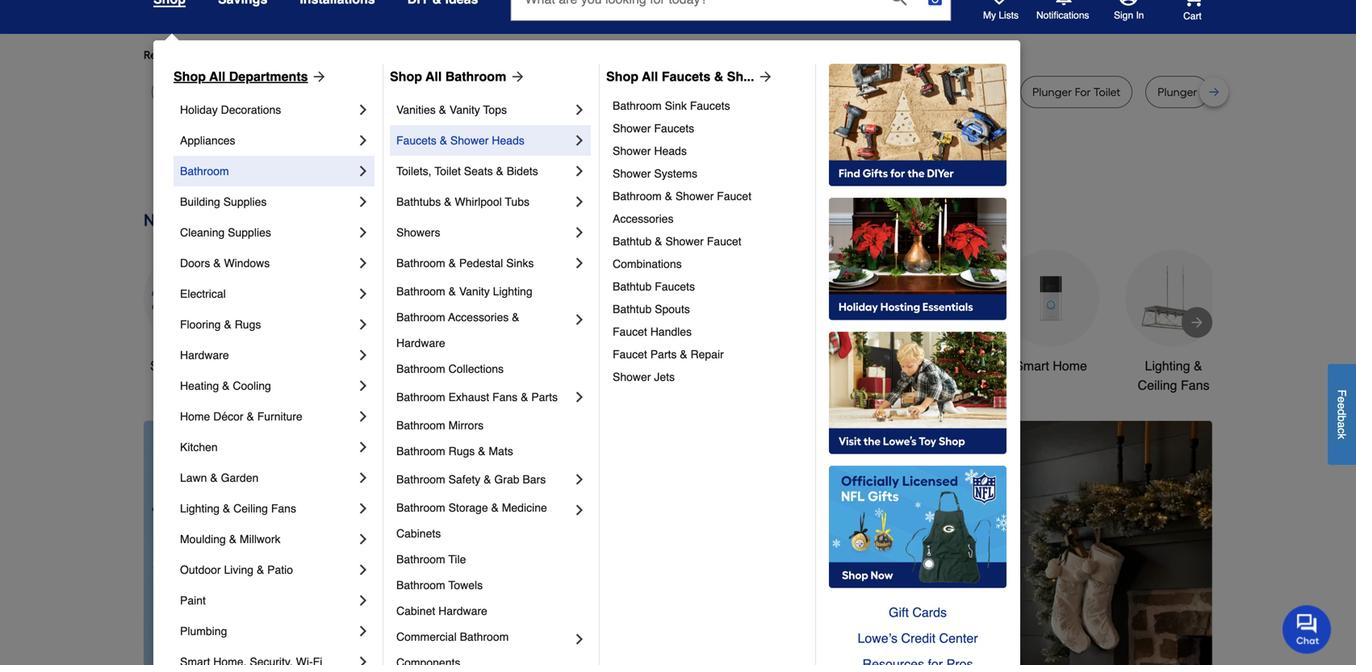 Task type: vqa. For each thing, say whether or not it's contained in the screenshot.
the topmost Compare
no



Task type: describe. For each thing, give the bounding box(es) containing it.
windows
[[224, 257, 270, 270]]

bathroom collections link
[[396, 356, 588, 382]]

chevron right image for outdoor living & patio
[[355, 562, 371, 578]]

vanities
[[396, 103, 436, 116]]

holiday decorations
[[180, 103, 281, 116]]

bathroom & pedestal sinks link
[[396, 248, 572, 278]]

bathroom for bathroom exhaust fans & parts
[[396, 391, 445, 404]]

2 plumbing from the left
[[701, 85, 750, 99]]

bathroom collections
[[396, 362, 504, 375]]

chevron right image for kitchen
[[355, 439, 371, 455]]

arrow right image
[[308, 69, 327, 85]]

showers link
[[396, 217, 572, 248]]

chevron right image for bathroom safety & grab bars
[[572, 471, 588, 488]]

notifications
[[1036, 10, 1089, 21]]

sink
[[665, 99, 687, 112]]

for for recommended searches for you
[[274, 48, 288, 62]]

vanity for tops
[[450, 103, 480, 116]]

lawn & garden
[[180, 471, 259, 484]]

0 horizontal spatial heads
[[492, 134, 524, 147]]

bathtub faucets link
[[613, 275, 804, 298]]

all for faucets
[[642, 69, 658, 84]]

bathroom towels
[[396, 579, 483, 592]]

toilets,
[[396, 165, 432, 178]]

chevron right image for home décor & furniture
[[355, 408, 371, 425]]

bathroom & vanity lighting
[[396, 285, 532, 298]]

décor
[[213, 410, 243, 423]]

bathroom exhaust fans & parts link
[[396, 382, 572, 412]]

shower systems link
[[613, 162, 804, 185]]

1 vertical spatial ceiling
[[233, 502, 268, 515]]

bathtubs
[[396, 195, 441, 208]]

outdoor living & patio link
[[180, 555, 355, 585]]

1 e from the top
[[1336, 396, 1348, 403]]

lighting & ceiling fans link
[[180, 493, 355, 524]]

recommended
[[144, 48, 221, 62]]

sinks
[[506, 257, 534, 270]]

bathroom for bathroom safety & grab bars
[[396, 473, 445, 486]]

chevron right image for lawn & garden
[[355, 470, 371, 486]]

shop all deals button
[[144, 250, 241, 376]]

vanities & vanity tops link
[[396, 94, 572, 125]]

kitchen faucets button
[[634, 250, 731, 376]]

bathtubs & whirlpool tubs
[[396, 195, 530, 208]]

bathroom mirrors
[[396, 419, 484, 432]]

grab
[[494, 473, 519, 486]]

repair
[[691, 348, 724, 361]]

chevron right image for appliances
[[355, 132, 371, 149]]

equipment
[[775, 378, 836, 393]]

furniture
[[257, 410, 302, 423]]

bathroom rugs & mats
[[396, 445, 513, 458]]

bathroom towels link
[[396, 572, 588, 598]]

flooring & rugs
[[180, 318, 261, 331]]

faucets down vanities
[[396, 134, 437, 147]]

drain
[[869, 85, 897, 99]]

& inside bathroom accessories & hardware
[[512, 311, 519, 324]]

k
[[1336, 434, 1348, 439]]

faucet parts & repair
[[613, 348, 724, 361]]

tools inside tools button
[[422, 358, 453, 373]]

bars
[[523, 473, 546, 486]]

handles
[[650, 325, 692, 338]]

faucets down sink
[[654, 122, 694, 135]]

50 percent off all artificial christmas trees, holiday lights and more. image
[[430, 421, 1212, 665]]

hardware down flooring
[[180, 349, 229, 362]]

credit
[[901, 631, 936, 646]]

more suggestions for you link
[[322, 47, 466, 63]]

bathroom sink faucets link
[[613, 94, 804, 117]]

cabinet hardware link
[[396, 598, 588, 624]]

shop all departments
[[174, 69, 308, 84]]

3 toilet from the left
[[1094, 85, 1121, 99]]

arrow right image inside the shop all faucets & sh... link
[[754, 69, 774, 85]]

faucets up spouts
[[655, 280, 695, 293]]

chevron right image for commercial bathroom components
[[572, 631, 588, 647]]

bathroom accessories & hardware
[[396, 311, 523, 350]]

shower systems
[[613, 167, 697, 180]]

tops
[[483, 103, 507, 116]]

fans inside lighting & ceiling fans link
[[271, 502, 296, 515]]

tools inside outdoor tools & equipment
[[810, 358, 840, 373]]

bathroom for bathroom mirrors
[[396, 419, 445, 432]]

bathroom inside button
[[900, 358, 956, 373]]

lowe's credit center
[[858, 631, 978, 646]]

outdoor tools & equipment button
[[757, 250, 854, 395]]

christmas decorations
[[526, 358, 595, 393]]

bathroom for bathroom collections
[[396, 362, 445, 375]]

millwork
[[240, 533, 280, 546]]

heating & cooling link
[[180, 371, 355, 401]]

you for recommended searches for you
[[291, 48, 310, 62]]

shower faucets
[[613, 122, 694, 135]]

accessories inside bathroom accessories & hardware
[[448, 311, 509, 324]]

cooling
[[233, 379, 271, 392]]

spouts
[[655, 303, 690, 316]]

camera image
[[927, 0, 943, 7]]

bathroom & shower faucet accessories link
[[613, 185, 804, 230]]

kitchen for kitchen
[[180, 441, 218, 454]]

departments
[[229, 69, 308, 84]]

smart
[[1015, 358, 1049, 373]]

bathtub for bathtub & shower faucet combinations
[[613, 235, 652, 248]]

lists
[[999, 10, 1019, 21]]

chevron right image for holiday decorations
[[355, 102, 371, 118]]

heating
[[180, 379, 219, 392]]

b
[[1336, 415, 1348, 422]]

bathroom inside commercial bathroom components
[[460, 630, 509, 643]]

bathroom storage & medicine cabinets link
[[396, 495, 572, 546]]

you for more suggestions for you
[[434, 48, 453, 62]]

shower heads
[[613, 144, 687, 157]]

faucet up shower jets
[[613, 348, 647, 361]]

bathroom safety & grab bars
[[396, 473, 546, 486]]

shower jets
[[613, 371, 675, 383]]

shop all bathroom
[[390, 69, 506, 84]]

shower down shower heads
[[613, 167, 651, 180]]

bathroom tile
[[396, 553, 466, 566]]

chevron right image for bathroom storage & medicine cabinets
[[572, 502, 588, 518]]

toilets, toilet seats & bidets link
[[396, 156, 572, 186]]

lowe's home improvement lists image
[[990, 0, 1009, 6]]

shop all deals
[[150, 358, 234, 373]]

outdoor for outdoor living & patio
[[180, 563, 221, 576]]

chevron right image for faucets & shower heads
[[572, 132, 588, 149]]

a
[[1336, 422, 1348, 428]]

bathtub for bathtub spouts
[[613, 303, 652, 316]]

shower down shower faucets
[[613, 144, 651, 157]]

chevron right image for electrical
[[355, 286, 371, 302]]

chevron right image for bathtubs & whirlpool tubs
[[572, 194, 588, 210]]

decorations for christmas
[[526, 378, 595, 393]]

bathroom for bathroom accessories & hardware
[[396, 311, 445, 324]]

plumbing
[[180, 625, 227, 638]]

mirrors
[[448, 419, 484, 432]]

faucet inside bathtub & shower faucet combinations
[[707, 235, 741, 248]]

cards
[[912, 605, 947, 620]]

outdoor for outdoor tools & equipment
[[759, 358, 806, 373]]

faucets up "shower faucets" link
[[690, 99, 730, 112]]

1 horizontal spatial rugs
[[448, 445, 475, 458]]

cart button
[[1161, 0, 1203, 22]]

moulding & millwork link
[[180, 524, 355, 555]]

0 horizontal spatial rugs
[[235, 318, 261, 331]]

0 horizontal spatial home
[[180, 410, 210, 423]]

arrow left image
[[444, 562, 460, 578]]

commercial
[[396, 630, 457, 643]]

building supplies
[[180, 195, 267, 208]]

find gifts for the diyer. image
[[829, 64, 1007, 186]]

2 vertical spatial lighting
[[180, 502, 220, 515]]

fans inside bathroom exhaust fans & parts link
[[492, 391, 518, 404]]

collections
[[448, 362, 504, 375]]

chevron right image for lighting & ceiling fans
[[355, 500, 371, 517]]

systems
[[654, 167, 697, 180]]

faucet inside bathroom & shower faucet accessories
[[717, 190, 751, 203]]

toilet
[[435, 165, 461, 178]]

commercial bathroom components link
[[396, 624, 572, 665]]

1 snake from the left
[[360, 85, 392, 99]]



Task type: locate. For each thing, give the bounding box(es) containing it.
chat invite button image
[[1283, 605, 1332, 654]]

1 horizontal spatial plunger
[[1158, 85, 1197, 99]]

2 bathtub from the top
[[613, 280, 652, 293]]

2 snake from the left
[[752, 85, 784, 99]]

chevron right image for heating & cooling
[[355, 378, 371, 394]]

pedestal
[[459, 257, 503, 270]]

shower heads link
[[613, 140, 804, 162]]

2 vertical spatial bathtub
[[613, 303, 652, 316]]

0 horizontal spatial kitchen
[[180, 441, 218, 454]]

shower down the new deals every day during 25 days of deals image
[[665, 235, 704, 248]]

plumbing down the shop all bathroom at top left
[[413, 85, 462, 99]]

all for deals
[[184, 358, 198, 373]]

shower inside bathroom & shower faucet accessories
[[675, 190, 714, 203]]

holiday decorations link
[[180, 94, 355, 125]]

3 shop from the left
[[606, 69, 638, 84]]

bathroom for bathroom & vanity lighting
[[396, 285, 445, 298]]

kitchen inside kitchen faucets button
[[637, 358, 680, 373]]

shower left jets
[[613, 371, 651, 383]]

chevron right image for bathroom & pedestal sinks
[[572, 255, 588, 271]]

components
[[396, 656, 460, 665]]

lowe's wishes you and your family a happy hanukkah. image
[[144, 150, 1212, 190]]

snake down sh...
[[752, 85, 784, 99]]

0 horizontal spatial decorations
[[221, 103, 281, 116]]

for
[[274, 48, 288, 62], [417, 48, 432, 62], [395, 85, 411, 99], [787, 85, 803, 99], [1075, 85, 1091, 99]]

bathroom inside bathroom accessories & hardware
[[396, 311, 445, 324]]

faucets
[[662, 69, 711, 84], [690, 99, 730, 112], [654, 122, 694, 135], [396, 134, 437, 147], [655, 280, 695, 293], [683, 358, 729, 373]]

plunger down the cart
[[1158, 85, 1197, 99]]

bathtub up combinations
[[613, 235, 652, 248]]

bathtub inside 'link'
[[613, 303, 652, 316]]

ceiling inside button
[[1138, 378, 1177, 393]]

supplies up 'windows'
[[228, 226, 271, 239]]

2 plunger from the left
[[1158, 85, 1197, 99]]

paint
[[180, 594, 206, 607]]

bathtub & shower faucet combinations link
[[613, 230, 804, 275]]

all
[[209, 69, 225, 84], [426, 69, 442, 84], [642, 69, 658, 84], [184, 358, 198, 373]]

0 horizontal spatial plumbing
[[413, 85, 462, 99]]

home down heating
[[180, 410, 210, 423]]

holiday hosting essentials. image
[[829, 198, 1007, 320]]

e up d
[[1336, 396, 1348, 403]]

bathtub for bathtub faucets
[[613, 280, 652, 293]]

1 horizontal spatial decorations
[[526, 378, 595, 393]]

bathtub up faucet handles
[[613, 303, 652, 316]]

1 vertical spatial home
[[180, 410, 210, 423]]

accessories up combinations
[[613, 212, 674, 225]]

fans inside lighting & ceiling fans
[[1181, 378, 1210, 393]]

tools up equipment
[[810, 358, 840, 373]]

1 horizontal spatial snake
[[752, 85, 784, 99]]

c
[[1336, 428, 1348, 434]]

more
[[322, 48, 349, 62]]

lowe's home improvement cart image
[[1183, 0, 1203, 6]]

bathroom link
[[180, 156, 355, 186]]

1 vertical spatial bathtub
[[613, 280, 652, 293]]

paint link
[[180, 585, 355, 616]]

my lists link
[[983, 0, 1019, 22]]

decorations down the christmas
[[526, 378, 595, 393]]

1 bathtub from the top
[[613, 235, 652, 248]]

bathtub down combinations
[[613, 280, 652, 293]]

bathtub inside bathtub & shower faucet combinations
[[613, 235, 652, 248]]

kitchen inside kitchen link
[[180, 441, 218, 454]]

parts down the christmas
[[531, 391, 558, 404]]

bathtub faucets
[[613, 280, 695, 293]]

1 vertical spatial outdoor
[[180, 563, 221, 576]]

chevron right image for toilets, toilet seats & bidets
[[572, 163, 588, 179]]

2 horizontal spatial lighting
[[1145, 358, 1190, 373]]

1 tools from the left
[[422, 358, 453, 373]]

appliances link
[[180, 125, 355, 156]]

1 toilet from the left
[[805, 85, 832, 99]]

1 horizontal spatial shop
[[390, 69, 422, 84]]

0 horizontal spatial plunger
[[1032, 85, 1072, 99]]

2 shop from the left
[[390, 69, 422, 84]]

plunger for plunger
[[1158, 85, 1197, 99]]

medicine
[[502, 501, 547, 514]]

snake down suggestions
[[360, 85, 392, 99]]

vanity left tops
[[450, 103, 480, 116]]

1 horizontal spatial tools
[[810, 358, 840, 373]]

& inside bathroom & shower faucet accessories
[[665, 190, 672, 203]]

1 you from the left
[[291, 48, 310, 62]]

all inside button
[[184, 358, 198, 373]]

flooring
[[180, 318, 221, 331]]

bathroom for bathroom sink faucets
[[613, 99, 662, 112]]

search image
[[891, 0, 907, 6]]

3 snake from the left
[[900, 85, 931, 99]]

chevron right image for bathroom accessories & hardware
[[572, 312, 588, 328]]

accessories down bathroom & vanity lighting link
[[448, 311, 509, 324]]

heads
[[492, 134, 524, 147], [654, 144, 687, 157]]

supplies
[[223, 195, 267, 208], [228, 226, 271, 239]]

1 horizontal spatial toilet
[[968, 85, 995, 99]]

you up the shop all bathroom at top left
[[434, 48, 453, 62]]

shop
[[150, 358, 180, 373]]

0 horizontal spatial you
[[291, 48, 310, 62]]

shower inside bathtub & shower faucet combinations
[[665, 235, 704, 248]]

chevron right image for plumbing
[[355, 623, 371, 639]]

3 bathtub from the top
[[613, 303, 652, 316]]

all down recommended searches for you heading
[[642, 69, 658, 84]]

shop for shop all departments
[[174, 69, 206, 84]]

sign in
[[1114, 10, 1144, 21]]

chevron right image for paint
[[355, 592, 371, 609]]

0 horizontal spatial lighting
[[180, 502, 220, 515]]

0 vertical spatial lighting & ceiling fans
[[1138, 358, 1210, 393]]

chevron right image for flooring & rugs
[[355, 316, 371, 333]]

& inside outdoor tools & equipment
[[843, 358, 852, 373]]

1 shop from the left
[[174, 69, 206, 84]]

bathroom for bathroom rugs & mats
[[396, 445, 445, 458]]

christmas decorations button
[[512, 250, 609, 395]]

home décor & furniture link
[[180, 401, 355, 432]]

1 vertical spatial parts
[[531, 391, 558, 404]]

faucet parts & repair link
[[613, 343, 804, 366]]

snake right "drain"
[[900, 85, 931, 99]]

chevron right image for doors & windows
[[355, 255, 371, 271]]

0 vertical spatial bathtub
[[613, 235, 652, 248]]

1 horizontal spatial lighting
[[493, 285, 532, 298]]

0 horizontal spatial parts
[[531, 391, 558, 404]]

kitchen for kitchen faucets
[[637, 358, 680, 373]]

bathroom & vanity lighting link
[[396, 278, 588, 304]]

bathroom inside bathroom & shower faucet accessories
[[613, 190, 662, 203]]

shower down shower systems link
[[675, 190, 714, 203]]

officially licensed n f l gifts. shop now. image
[[829, 466, 1007, 588]]

visit the lowe's toy shop. image
[[829, 332, 1007, 454]]

2 e from the top
[[1336, 403, 1348, 409]]

faucets down faucet handles "link"
[[683, 358, 729, 373]]

chevron right image for cleaning supplies
[[355, 224, 371, 241]]

vanity for lighting
[[459, 285, 490, 298]]

shop these last-minute gifts. $99 or less. quantities are limited and won't last. image
[[144, 421, 404, 665]]

chevron right image for bathroom
[[355, 163, 371, 179]]

1 horizontal spatial plumbing
[[701, 85, 750, 99]]

0 vertical spatial vanity
[[450, 103, 480, 116]]

1 horizontal spatial ceiling
[[1138, 378, 1177, 393]]

1 vertical spatial supplies
[[228, 226, 271, 239]]

1 horizontal spatial fans
[[492, 391, 518, 404]]

2 horizontal spatial snake
[[900, 85, 931, 99]]

searches
[[224, 48, 271, 62]]

faucets inside button
[[683, 358, 729, 373]]

1 horizontal spatial outdoor
[[759, 358, 806, 373]]

1 plumbing from the left
[[413, 85, 462, 99]]

2 horizontal spatial fans
[[1181, 378, 1210, 393]]

all up snake for plumbing
[[426, 69, 442, 84]]

0 horizontal spatial accessories
[[448, 311, 509, 324]]

plunger for plunger for toilet
[[1032, 85, 1072, 99]]

decorations down shop all departments link
[[221, 103, 281, 116]]

0 vertical spatial outdoor
[[759, 358, 806, 373]]

0 horizontal spatial lighting & ceiling fans
[[180, 502, 296, 515]]

bathroom for bathroom & pedestal sinks
[[396, 257, 445, 270]]

lowe's home improvement account image
[[1119, 0, 1138, 6]]

0 horizontal spatial outdoor
[[180, 563, 221, 576]]

supplies up 'cleaning supplies'
[[223, 195, 267, 208]]

2 tools from the left
[[810, 358, 840, 373]]

chevron right image
[[355, 102, 371, 118], [355, 132, 371, 149], [572, 163, 588, 179], [572, 194, 588, 210], [572, 224, 588, 241], [355, 316, 371, 333], [355, 347, 371, 363], [355, 378, 371, 394], [355, 408, 371, 425], [355, 470, 371, 486], [572, 471, 588, 488], [355, 500, 371, 517], [355, 562, 371, 578], [355, 654, 371, 665]]

faucet down shower systems link
[[717, 190, 751, 203]]

outdoor inside outdoor tools & equipment
[[759, 358, 806, 373]]

kitchen down faucet handles
[[637, 358, 680, 373]]

supplies for building supplies
[[223, 195, 267, 208]]

0 vertical spatial ceiling
[[1138, 378, 1177, 393]]

1 vertical spatial lighting & ceiling fans
[[180, 502, 296, 515]]

plunger down "notifications"
[[1032, 85, 1072, 99]]

recommended searches for you heading
[[144, 47, 1212, 63]]

bathroom for bathroom storage & medicine cabinets
[[396, 501, 445, 514]]

home inside 'button'
[[1053, 358, 1087, 373]]

hardware up the bathroom collections
[[396, 337, 445, 350]]

cart
[[1183, 10, 1202, 22]]

bathtub
[[613, 235, 652, 248], [613, 280, 652, 293], [613, 303, 652, 316]]

1 vertical spatial vanity
[[459, 285, 490, 298]]

0 horizontal spatial shop
[[174, 69, 206, 84]]

plumbing
[[413, 85, 462, 99], [701, 85, 750, 99]]

faucet down bathroom & shower faucet accessories link
[[707, 235, 741, 248]]

shop up snake for plumbing
[[390, 69, 422, 84]]

shop for shop all faucets & sh...
[[606, 69, 638, 84]]

0 horizontal spatial fans
[[271, 502, 296, 515]]

1 horizontal spatial lighting & ceiling fans
[[1138, 358, 1210, 393]]

0 vertical spatial kitchen
[[637, 358, 680, 373]]

supplies for cleaning supplies
[[228, 226, 271, 239]]

for for plumbing snake for toilet
[[787, 85, 803, 99]]

for for more suggestions for you
[[417, 48, 432, 62]]

flooring & rugs link
[[180, 309, 355, 340]]

1 horizontal spatial accessories
[[613, 212, 674, 225]]

shop up bathroom sink faucets
[[606, 69, 638, 84]]

1 vertical spatial lighting
[[1145, 358, 1190, 373]]

doors & windows link
[[180, 248, 355, 278]]

bathtubs & whirlpool tubs link
[[396, 186, 572, 217]]

toilet left "drain"
[[805, 85, 832, 99]]

recommended searches for you
[[144, 48, 310, 62]]

chevron right image for hardware
[[355, 347, 371, 363]]

1 vertical spatial kitchen
[[180, 441, 218, 454]]

1 vertical spatial decorations
[[526, 378, 595, 393]]

chevron right image for building supplies
[[355, 194, 371, 210]]

exhaust
[[448, 391, 489, 404]]

chevron right image
[[572, 102, 588, 118], [572, 132, 588, 149], [355, 163, 371, 179], [355, 194, 371, 210], [355, 224, 371, 241], [355, 255, 371, 271], [572, 255, 588, 271], [355, 286, 371, 302], [572, 312, 588, 328], [572, 389, 588, 405], [355, 439, 371, 455], [572, 502, 588, 518], [355, 531, 371, 547], [355, 592, 371, 609], [355, 623, 371, 639], [572, 631, 588, 647]]

decorations inside 'holiday decorations' link
[[221, 103, 281, 116]]

patio
[[267, 563, 293, 576]]

parts up jets
[[650, 348, 677, 361]]

1 vertical spatial accessories
[[448, 311, 509, 324]]

arrow right image inside shop all bathroom link
[[506, 69, 526, 85]]

vanity down pedestal
[[459, 285, 490, 298]]

0 vertical spatial accessories
[[613, 212, 674, 225]]

lowe's
[[858, 631, 898, 646]]

bathroom for bathroom tile
[[396, 553, 445, 566]]

None search field
[[511, 0, 951, 36]]

vanities & vanity tops
[[396, 103, 507, 116]]

0 vertical spatial lighting
[[493, 285, 532, 298]]

bathroom button
[[880, 250, 977, 376]]

0 horizontal spatial tools
[[422, 358, 453, 373]]

plumbing snake for toilet
[[701, 85, 832, 99]]

hardware down towels
[[438, 605, 487, 618]]

kitchen link
[[180, 432, 355, 463]]

0 vertical spatial parts
[[650, 348, 677, 361]]

bathroom exhaust fans & parts
[[396, 391, 558, 404]]

toilet down sign
[[1094, 85, 1121, 99]]

all for bathroom
[[426, 69, 442, 84]]

shower jets link
[[613, 366, 804, 388]]

faucets down recommended searches for you heading
[[662, 69, 711, 84]]

1 vertical spatial rugs
[[448, 445, 475, 458]]

chevron right image for vanities & vanity tops
[[572, 102, 588, 118]]

heads up systems
[[654, 144, 687, 157]]

plumbing down sh...
[[701, 85, 750, 99]]

d
[[1336, 409, 1348, 415]]

outdoor up equipment
[[759, 358, 806, 373]]

you up arrow right icon
[[291, 48, 310, 62]]

shower up toilets, toilet seats & bidets in the top of the page
[[450, 134, 489, 147]]

home right smart
[[1053, 358, 1087, 373]]

christmas
[[531, 358, 589, 373]]

0 vertical spatial supplies
[[223, 195, 267, 208]]

& inside 'bathroom storage & medicine cabinets'
[[491, 501, 499, 514]]

cleaning supplies link
[[180, 217, 355, 248]]

shop down recommended
[[174, 69, 206, 84]]

2 horizontal spatial shop
[[606, 69, 638, 84]]

parts
[[650, 348, 677, 361], [531, 391, 558, 404]]

gift cards link
[[829, 600, 1007, 626]]

1 horizontal spatial kitchen
[[637, 358, 680, 373]]

snake for plumbing snake for toilet
[[752, 85, 784, 99]]

bathroom inside 'bathroom storage & medicine cabinets'
[[396, 501, 445, 514]]

new deals every day during 25 days of deals image
[[144, 207, 1212, 234]]

arrow right image
[[506, 69, 526, 85], [754, 69, 774, 85], [1189, 314, 1205, 331], [1183, 562, 1199, 578]]

showers
[[396, 226, 440, 239]]

toilet down my on the right of page
[[968, 85, 995, 99]]

accessories inside bathroom & shower faucet accessories
[[613, 212, 674, 225]]

hardware inside bathroom accessories & hardware
[[396, 337, 445, 350]]

0 horizontal spatial toilet
[[805, 85, 832, 99]]

lighting inside lighting & ceiling fans
[[1145, 358, 1190, 373]]

shower
[[613, 122, 651, 135], [450, 134, 489, 147], [613, 144, 651, 157], [613, 167, 651, 180], [675, 190, 714, 203], [665, 235, 704, 248], [613, 371, 651, 383]]

chevron right image for showers
[[572, 224, 588, 241]]

f e e d b a c k button
[[1328, 364, 1356, 465]]

all for departments
[[209, 69, 225, 84]]

rugs down mirrors
[[448, 445, 475, 458]]

tools down bathroom accessories & hardware
[[422, 358, 453, 373]]

bathroom for bathroom & shower faucet accessories
[[613, 190, 662, 203]]

outdoor down moulding
[[180, 563, 221, 576]]

moulding & millwork
[[180, 533, 280, 546]]

0 horizontal spatial ceiling
[[233, 502, 268, 515]]

lighting & ceiling fans inside button
[[1138, 358, 1210, 393]]

f e e d b a c k
[[1336, 390, 1348, 439]]

1 horizontal spatial you
[[434, 48, 453, 62]]

1 plunger from the left
[[1032, 85, 1072, 99]]

outdoor tools & equipment
[[759, 358, 852, 393]]

building
[[180, 195, 220, 208]]

0 horizontal spatial snake
[[360, 85, 392, 99]]

heads down tops
[[492, 134, 524, 147]]

rugs down electrical link
[[235, 318, 261, 331]]

1 horizontal spatial parts
[[650, 348, 677, 361]]

jets
[[654, 371, 675, 383]]

bathroom for bathroom towels
[[396, 579, 445, 592]]

snake for drain snake
[[900, 85, 931, 99]]

bathroom safety & grab bars link
[[396, 464, 572, 495]]

tools button
[[389, 250, 486, 376]]

2 toilet from the left
[[968, 85, 995, 99]]

home décor & furniture
[[180, 410, 302, 423]]

bathroom storage & medicine cabinets
[[396, 501, 550, 540]]

e up b
[[1336, 403, 1348, 409]]

faucet inside "link"
[[613, 325, 647, 338]]

sh...
[[727, 69, 754, 84]]

decorations inside christmas decorations button
[[526, 378, 595, 393]]

suggestions
[[351, 48, 415, 62]]

shop for shop all bathroom
[[390, 69, 422, 84]]

all down recommended searches for you
[[209, 69, 225, 84]]

0 vertical spatial home
[[1053, 358, 1087, 373]]

bathtub & shower faucet combinations
[[613, 235, 745, 270]]

2 horizontal spatial toilet
[[1094, 85, 1121, 99]]

chevron right image for moulding & millwork
[[355, 531, 371, 547]]

Search Query text field
[[511, 0, 878, 20]]

drain snake
[[869, 85, 931, 99]]

shower up shower heads
[[613, 122, 651, 135]]

1 horizontal spatial heads
[[654, 144, 687, 157]]

decorations for holiday
[[221, 103, 281, 116]]

lighting
[[493, 285, 532, 298], [1145, 358, 1190, 373], [180, 502, 220, 515]]

0 vertical spatial rugs
[[235, 318, 261, 331]]

& inside 'link'
[[229, 533, 237, 546]]

all up heating
[[184, 358, 198, 373]]

1 horizontal spatial home
[[1053, 358, 1087, 373]]

faucet down bathtub spouts
[[613, 325, 647, 338]]

plunger
[[1032, 85, 1072, 99], [1158, 85, 1197, 99]]

in
[[1136, 10, 1144, 21]]

cleaning
[[180, 226, 225, 239]]

0 vertical spatial decorations
[[221, 103, 281, 116]]

lowe's home improvement notification center image
[[1054, 0, 1074, 6]]

commercial bathroom components
[[396, 630, 512, 665]]

holiday
[[180, 103, 218, 116]]

shop all faucets & sh... link
[[606, 67, 774, 86]]

chevron right image for bathroom exhaust fans & parts
[[572, 389, 588, 405]]

faucets & shower heads
[[396, 134, 524, 147]]

& inside bathtub & shower faucet combinations
[[655, 235, 662, 248]]

fans
[[1181, 378, 1210, 393], [492, 391, 518, 404], [271, 502, 296, 515]]

bidets
[[507, 165, 538, 178]]

heating & cooling
[[180, 379, 271, 392]]

kitchen up lawn
[[180, 441, 218, 454]]

2 you from the left
[[434, 48, 453, 62]]



